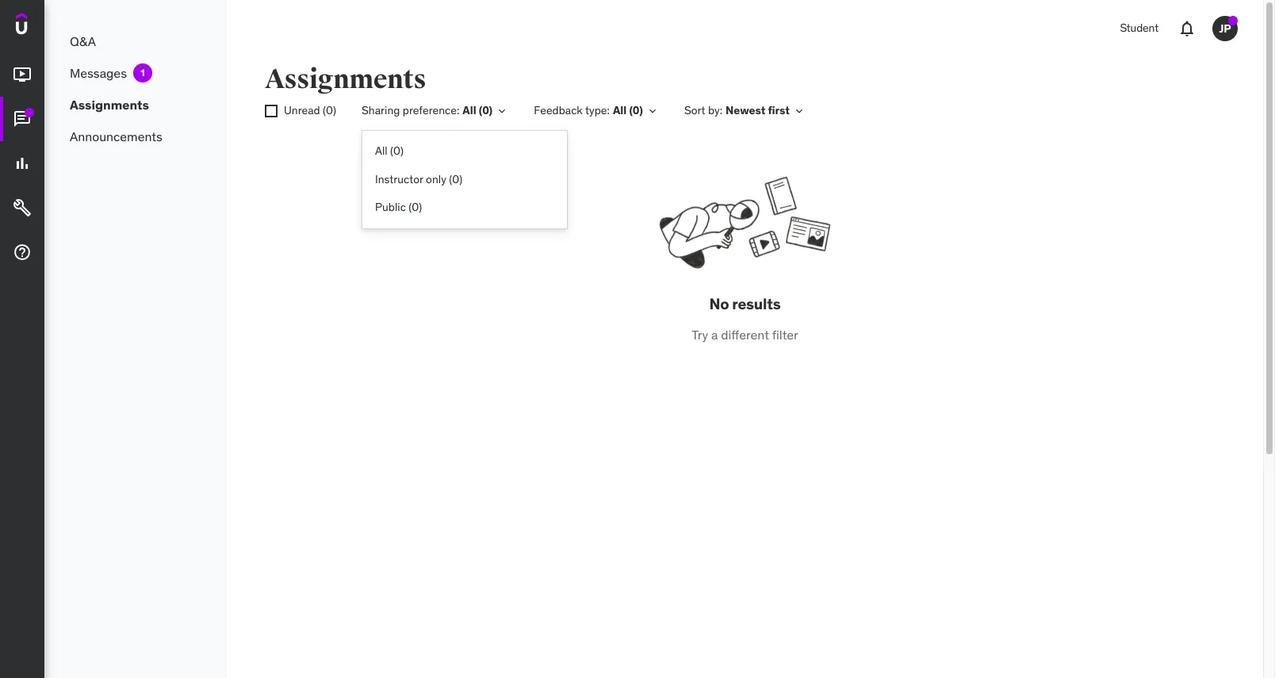 Task type: describe. For each thing, give the bounding box(es) containing it.
sort by: newest first
[[684, 103, 790, 118]]

(0) right 'public'
[[409, 200, 422, 214]]

feedback
[[534, 103, 583, 118]]

(0) up all (0) button
[[479, 103, 493, 118]]

2 xsmall image from the left
[[265, 105, 278, 118]]

by:
[[708, 103, 723, 118]]

unread
[[284, 103, 320, 118]]

(0) right unread
[[323, 103, 336, 118]]

(0) right type:
[[629, 103, 643, 118]]

instructor
[[375, 172, 423, 186]]

try
[[692, 327, 708, 343]]

filter
[[772, 327, 799, 343]]

results
[[732, 294, 781, 313]]

preference:
[[403, 103, 460, 118]]

newest
[[726, 103, 766, 118]]

different
[[721, 327, 769, 343]]

xsmall image for newest first
[[793, 105, 806, 117]]

sharing preference: all (0)
[[362, 103, 493, 118]]

feedback type: all (0)
[[534, 103, 643, 118]]

q&a link
[[44, 25, 227, 57]]

public
[[375, 200, 406, 214]]

1 medium image from the top
[[13, 65, 32, 84]]

unread (0)
[[284, 103, 336, 118]]

(0) up instructor
[[390, 144, 404, 158]]

1 xsmall image from the left
[[646, 105, 659, 117]]

xsmall image for all (0)
[[496, 105, 509, 117]]

4 medium image from the top
[[13, 243, 32, 262]]

medium image
[[13, 154, 32, 173]]

all for sharing preference:
[[463, 103, 476, 118]]

instructor only (0) button
[[362, 165, 567, 194]]

udemy image
[[16, 13, 88, 40]]

sharing
[[362, 103, 400, 118]]



Task type: vqa. For each thing, say whether or not it's contained in the screenshot.
Notifications icon in the right of the page
yes



Task type: locate. For each thing, give the bounding box(es) containing it.
all up instructor
[[375, 144, 388, 158]]

xsmall image
[[646, 105, 659, 117], [265, 105, 278, 118]]

3 medium image from the top
[[13, 198, 32, 217]]

assignments up the unread (0)
[[265, 63, 426, 96]]

1 xsmall image from the left
[[496, 105, 509, 117]]

0 horizontal spatial all
[[375, 144, 388, 158]]

assignments
[[265, 63, 426, 96], [70, 97, 149, 112]]

xsmall image left sort
[[646, 105, 659, 117]]

only
[[426, 172, 446, 186]]

1 horizontal spatial xsmall image
[[793, 105, 806, 117]]

0 horizontal spatial xsmall image
[[265, 105, 278, 118]]

all inside button
[[375, 144, 388, 158]]

all (0) button
[[362, 137, 567, 165]]

announcements
[[70, 128, 163, 144]]

all
[[463, 103, 476, 118], [613, 103, 627, 118], [375, 144, 388, 158]]

2 horizontal spatial all
[[613, 103, 627, 118]]

all for feedback type:
[[613, 103, 627, 118]]

you have alerts image
[[1229, 16, 1238, 25]]

messages
[[70, 65, 127, 81]]

no results
[[710, 294, 781, 313]]

xsmall image
[[496, 105, 509, 117], [793, 105, 806, 117]]

2 medium image from the top
[[13, 110, 32, 129]]

no
[[710, 294, 729, 313]]

public (0)
[[375, 200, 422, 214]]

assignments up announcements
[[70, 97, 149, 112]]

jp
[[1220, 21, 1231, 35]]

2 xsmall image from the left
[[793, 105, 806, 117]]

all right type:
[[613, 103, 627, 118]]

all (0)
[[375, 144, 404, 158]]

notifications image
[[1178, 19, 1197, 38]]

medium image
[[13, 65, 32, 84], [13, 110, 32, 129], [13, 198, 32, 217], [13, 243, 32, 262]]

q&a
[[70, 33, 96, 49]]

1 horizontal spatial assignments
[[265, 63, 426, 96]]

instructor only (0)
[[375, 172, 463, 186]]

1
[[141, 67, 145, 79]]

xsmall image up all (0) button
[[496, 105, 509, 117]]

(0)
[[323, 103, 336, 118], [479, 103, 493, 118], [629, 103, 643, 118], [390, 144, 404, 158], [449, 172, 463, 186], [409, 200, 422, 214]]

xsmall image left unread
[[265, 105, 278, 118]]

try a different filter
[[692, 327, 799, 343]]

student link
[[1111, 10, 1168, 48]]

1 horizontal spatial all
[[463, 103, 476, 118]]

0 horizontal spatial xsmall image
[[496, 105, 509, 117]]

all right preference:
[[463, 103, 476, 118]]

announcements link
[[44, 121, 227, 152]]

type:
[[585, 103, 610, 118]]

a
[[711, 327, 718, 343]]

public (0) button
[[362, 194, 567, 222]]

0 horizontal spatial assignments
[[70, 97, 149, 112]]

first
[[768, 103, 790, 118]]

xsmall image right first
[[793, 105, 806, 117]]

student
[[1120, 21, 1159, 35]]

assignments link
[[44, 89, 227, 121]]

1 horizontal spatial xsmall image
[[646, 105, 659, 117]]

jp link
[[1206, 10, 1245, 48]]

(0) right only
[[449, 172, 463, 186]]

sort
[[684, 103, 706, 118]]



